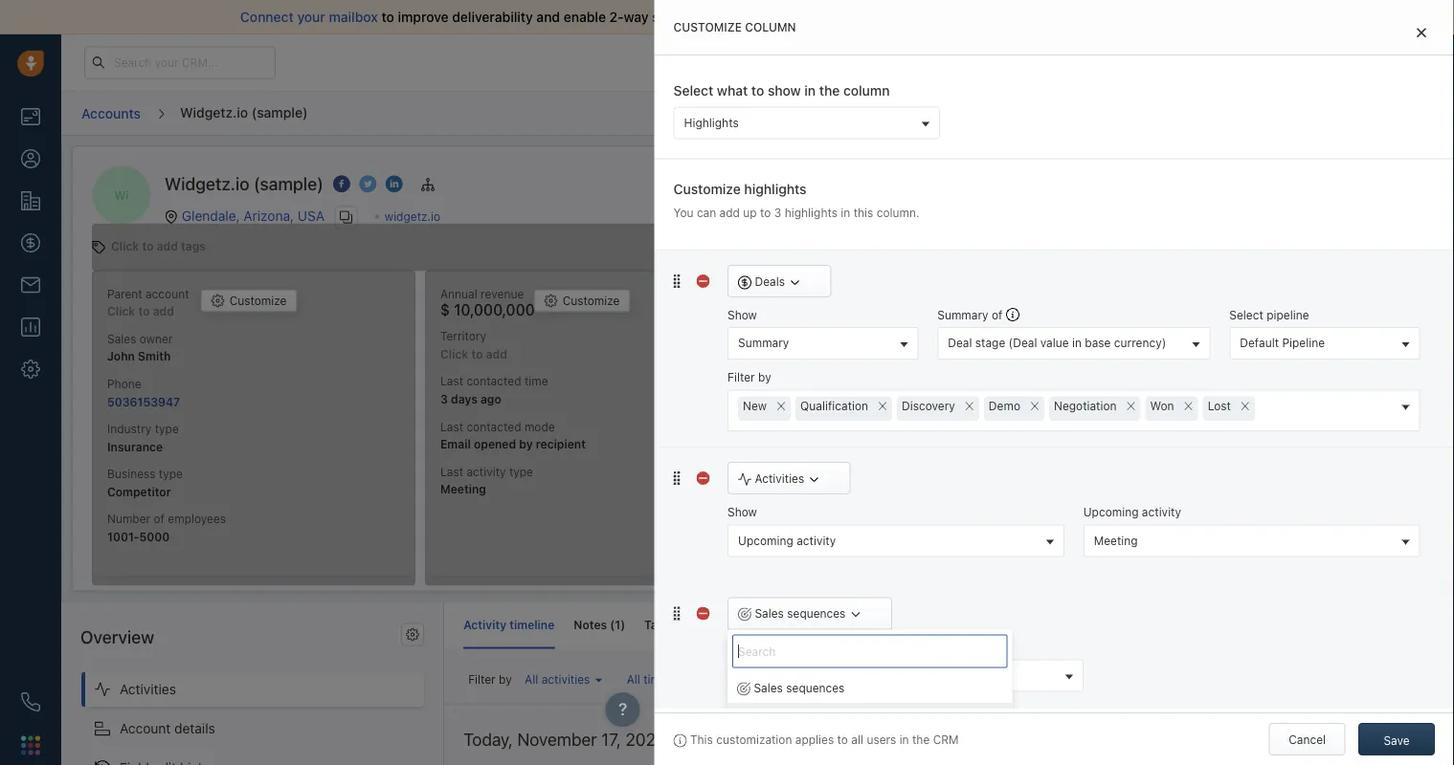 Task type: vqa. For each thing, say whether or not it's contained in the screenshot.
"Last"
no



Task type: locate. For each thing, give the bounding box(es) containing it.
2 horizontal spatial )
[[779, 618, 784, 632]]

upcoming activity down activities button
[[738, 534, 836, 547]]

tags inside button
[[770, 241, 793, 254]]

summary for summary of
[[937, 309, 988, 322]]

details
[[174, 721, 215, 737]]

meetings ( 1 )
[[714, 618, 784, 632]]

2 × from the left
[[877, 394, 887, 415]]

connect your mailbox to improve deliverability and enable 2-way sync of email conversations.
[[240, 9, 832, 25]]

× right new
[[776, 394, 786, 415]]

0 horizontal spatial upcoming
[[738, 534, 793, 547]]

0 horizontal spatial customize button
[[201, 289, 297, 312]]

1 horizontal spatial filter
[[727, 371, 755, 385]]

0 vertical spatial activity
[[1142, 506, 1181, 519]]

1 horizontal spatial summary
[[937, 309, 988, 322]]

sales sequences inside option
[[753, 681, 844, 695]]

glendale, arizona, usa
[[182, 208, 325, 224]]

0 horizontal spatial the
[[819, 83, 840, 99]]

sequences for sales sequences list box
[[786, 681, 844, 695]]

0 horizontal spatial down arrow image
[[807, 473, 821, 487]]

× right demo at the right bottom
[[1029, 394, 1040, 415]]

× button left won
[[1121, 394, 1140, 416]]

× left demo at the right bottom
[[964, 394, 974, 415]]

) right notes
[[621, 618, 625, 632]]

save
[[1384, 734, 1410, 748]]

3 ) from the left
[[779, 618, 784, 632]]

sales inside is a large insurance company with a 100 member sales team
[[1179, 503, 1206, 517]]

down arrow image up search search field
[[849, 609, 862, 622]]

1 horizontal spatial column
[[843, 83, 890, 99]]

1 horizontal spatial activities
[[754, 472, 804, 485]]

1 vertical spatial upcoming
[[738, 534, 793, 547]]

sequences
[[787, 607, 845, 621], [775, 669, 833, 683], [786, 681, 844, 695]]

1 horizontal spatial )
[[690, 618, 695, 632]]

1 inside button
[[762, 673, 767, 686]]

call button
[[858, 97, 916, 130]]

0 vertical spatial upcoming activity
[[1083, 506, 1181, 519]]

filter by down activity
[[468, 673, 512, 686]]

by up new
[[758, 371, 771, 385]]

column up call
[[843, 83, 890, 99]]

down arrow image for sales sequences
[[849, 609, 862, 622]]

× left discovery
[[877, 394, 887, 415]]

move image
[[670, 607, 683, 621]]

1 for notes ( 1 )
[[615, 618, 621, 632]]

select up "default"
[[1229, 309, 1263, 322]]

2 move image from the top
[[670, 472, 683, 485]]

1 left the contact
[[762, 673, 767, 686]]

month
[[1139, 544, 1168, 555]]

negotiation
[[1054, 400, 1116, 413]]

summary of
[[937, 309, 1002, 322]]

new
[[743, 400, 767, 413]]

0 horizontal spatial sales
[[930, 618, 960, 632]]

2 horizontal spatial customize
[[674, 181, 741, 197]]

sequences right active
[[775, 669, 833, 683]]

(sample)
[[252, 104, 308, 120], [254, 174, 323, 194]]

× right won
[[1183, 394, 1193, 415]]

large
[[1214, 487, 1241, 500]]

crm
[[933, 733, 959, 747]]

tags down glendale,
[[181, 240, 206, 253]]

1 vertical spatial the
[[912, 733, 930, 747]]

1 vertical spatial sales
[[930, 618, 960, 632]]

2 horizontal spatial (
[[769, 618, 774, 632]]

0 horizontal spatial summary
[[738, 337, 789, 350]]

( right tasks
[[680, 618, 684, 632]]

1 horizontal spatial sales
[[1179, 503, 1206, 517]]

mng settings image
[[406, 629, 419, 642]]

1 × button from the left
[[771, 394, 790, 416]]

ago
[[1171, 544, 1188, 555]]

1 vertical spatial move image
[[670, 472, 683, 485]]

1 vertical spatial select
[[1229, 309, 1263, 322]]

phone image
[[21, 693, 40, 712]]

0 horizontal spatial activities
[[120, 682, 176, 698]]

(deal
[[1008, 337, 1037, 350]]

sales inside "sales sequences" option
[[753, 681, 783, 695]]

activities
[[923, 672, 972, 686], [542, 673, 590, 686]]

a left month
[[1131, 544, 1136, 555]]

× button for lost
[[1235, 394, 1255, 416]]

0 horizontal spatial activities
[[542, 673, 590, 686]]

sales
[[754, 607, 784, 621], [753, 681, 783, 695]]

a right is
[[1204, 487, 1210, 500]]

widgetz.io (sample) down search your crm... text field
[[180, 104, 308, 120]]

0 horizontal spatial filter by
[[468, 673, 512, 686]]

1 vertical spatial activities
[[120, 682, 176, 698]]

6 × from the left
[[1183, 394, 1193, 415]]

× left won
[[1126, 394, 1136, 415]]

deal
[[948, 337, 972, 350]]

column
[[745, 21, 796, 34], [843, 83, 890, 99]]

0 vertical spatial down arrow image
[[807, 473, 821, 487]]

this customization applies to all users in the crm
[[690, 733, 959, 747]]

select for select what to show in the column
[[674, 83, 714, 99]]

to left all
[[837, 733, 848, 747]]

glendale,
[[182, 208, 240, 224]]

( right 'meetings'
[[769, 618, 774, 632]]

)
[[621, 618, 625, 632], [690, 618, 695, 632], [779, 618, 784, 632]]

widgetz.io up glendale,
[[165, 174, 249, 194]]

upcoming down activities button
[[738, 534, 793, 547]]

0 vertical spatial activities
[[754, 472, 804, 485]]

dialog containing ×
[[654, 0, 1454, 766]]

0 horizontal spatial (
[[610, 618, 615, 632]]

show down search search field
[[864, 672, 894, 686]]

down arrow image inside sales sequences dropdown button
[[849, 609, 862, 622]]

activity right custom
[[963, 618, 1004, 632]]

a
[[1204, 487, 1210, 500], [1378, 487, 1385, 500], [1131, 544, 1136, 555]]

1 horizontal spatial tags
[[770, 241, 793, 254]]

0 vertical spatial (sample)
[[252, 104, 308, 120]]

0 vertical spatial sales
[[754, 607, 784, 621]]

0 vertical spatial select
[[674, 83, 714, 99]]

1 right notes
[[615, 618, 621, 632]]

× button for negotiation
[[1121, 394, 1140, 416]]

0 horizontal spatial )
[[621, 618, 625, 632]]

1
[[615, 618, 621, 632], [684, 618, 690, 632], [774, 618, 779, 632], [762, 673, 767, 686]]

default pipeline
[[1240, 337, 1325, 350]]

× button for qualification
[[873, 394, 892, 416]]

0 horizontal spatial of
[[685, 9, 698, 25]]

2 horizontal spatial a
[[1378, 487, 1385, 500]]

company
[[1300, 487, 1349, 500]]

3 × button from the left
[[960, 394, 979, 416]]

show down deals at the top right of page
[[727, 309, 757, 322]]

select what to show in the column
[[674, 83, 890, 99]]

0 vertical spatial summary
[[937, 309, 988, 322]]

1 vertical spatial down arrow image
[[849, 609, 862, 622]]

× button right demo at the right bottom
[[1025, 394, 1044, 416]]

account
[[120, 721, 171, 737]]

7 × button from the left
[[1235, 394, 1255, 416]]

1 vertical spatial column
[[843, 83, 890, 99]]

×
[[776, 394, 786, 415], [877, 394, 887, 415], [964, 394, 974, 415], [1029, 394, 1040, 415], [1126, 394, 1136, 415], [1183, 394, 1193, 415], [1240, 394, 1250, 415]]

of right sync
[[685, 9, 698, 25]]

× for lost
[[1240, 394, 1250, 415]]

sales sequences list box
[[727, 673, 1012, 766]]

twitter circled image
[[359, 174, 377, 194]]

down arrow image
[[807, 473, 821, 487], [849, 609, 862, 622]]

sequences up search search field
[[787, 607, 845, 621]]

4 × from the left
[[1029, 394, 1040, 415]]

1 move image from the top
[[670, 275, 683, 288]]

1 right 'meetings'
[[774, 618, 779, 632]]

hide tags button
[[713, 236, 804, 259]]

create custom sales activity
[[845, 618, 1004, 632]]

None search field
[[1255, 397, 1278, 417]]

1 horizontal spatial down arrow image
[[849, 609, 862, 622]]

(
[[610, 618, 615, 632], [680, 618, 684, 632], [769, 618, 774, 632]]

activities up account
[[120, 682, 176, 698]]

summary inside button
[[738, 337, 789, 350]]

add inside customize highlights you can add up to 3 highlights in this column.
[[720, 206, 740, 220]]

by left all activities
[[499, 673, 512, 686]]

add left the up
[[720, 206, 740, 220]]

add
[[720, 206, 740, 220], [157, 240, 178, 253]]

option
[[727, 703, 1012, 733]]

move image
[[670, 275, 683, 288], [670, 472, 683, 485]]

1 × from the left
[[776, 394, 786, 415]]

the
[[819, 83, 840, 99], [912, 733, 930, 747]]

all for all activities
[[525, 673, 538, 686]]

sequences inside option
[[786, 681, 844, 695]]

cancel
[[1289, 733, 1326, 747]]

0 vertical spatial sales sequences
[[754, 607, 845, 621]]

widgetz.io down search your crm... text field
[[180, 104, 248, 120]]

pipeline
[[1266, 309, 1309, 322]]

1 vertical spatial upcoming activity
[[738, 534, 836, 547]]

john
[[1145, 530, 1167, 541]]

0 horizontal spatial upcoming activity
[[738, 534, 836, 547]]

0 horizontal spatial select
[[674, 83, 714, 99]]

member
[[1131, 503, 1175, 517]]

all down the timeline
[[525, 673, 538, 686]]

0 vertical spatial sales
[[1179, 503, 1206, 517]]

17,
[[602, 729, 621, 750]]

100
[[1388, 487, 1408, 500]]

5 × button from the left
[[1121, 394, 1140, 416]]

1 vertical spatial sales
[[753, 681, 783, 695]]

of up stage
[[991, 309, 1002, 322]]

1 horizontal spatial all
[[627, 673, 640, 686]]

customize
[[674, 21, 742, 34]]

today,
[[464, 729, 513, 750]]

1 ( from the left
[[610, 618, 615, 632]]

move image for activities
[[670, 472, 683, 485]]

down arrow image down qualification
[[807, 473, 821, 487]]

1 horizontal spatial the
[[912, 733, 930, 747]]

6 × button from the left
[[1179, 394, 1198, 416]]

is
[[1192, 487, 1201, 500]]

× button for won
[[1179, 394, 1198, 416]]

1 horizontal spatial add
[[720, 206, 740, 220]]

0 vertical spatial by
[[758, 371, 771, 385]]

2 ( from the left
[[680, 618, 684, 632]]

customize button
[[201, 289, 297, 312], [534, 289, 630, 312]]

0 vertical spatial widgetz.io
[[180, 104, 248, 120]]

1 vertical spatial filter
[[468, 673, 496, 686]]

0 vertical spatial filter by
[[727, 371, 771, 385]]

activities right deal
[[923, 672, 972, 686]]

2 all from the left
[[627, 673, 640, 686]]

tags right the hide
[[770, 241, 793, 254]]

summary
[[937, 309, 988, 322], [738, 337, 789, 350]]

1 horizontal spatial select
[[1229, 309, 1263, 322]]

× button left discovery
[[873, 394, 892, 416]]

all inside all activities "link"
[[525, 673, 538, 686]]

highlights right 3
[[785, 206, 838, 220]]

0 horizontal spatial all
[[525, 673, 538, 686]]

1 horizontal spatial upcoming
[[1083, 506, 1138, 519]]

2 ) from the left
[[690, 618, 695, 632]]

default
[[1240, 337, 1279, 350]]

0 vertical spatial upcoming
[[1083, 506, 1138, 519]]

column right 'email'
[[745, 21, 796, 34]]

) right 'meetings'
[[779, 618, 784, 632]]

1 horizontal spatial (
[[680, 618, 684, 632]]

0 vertical spatial move image
[[670, 275, 683, 288]]

add right click
[[157, 240, 178, 253]]

down arrow image for activities
[[807, 473, 821, 487]]

email
[[702, 9, 736, 25]]

2 vertical spatial activity
[[963, 618, 1004, 632]]

deal stage (deal value in base currency)
[[948, 337, 1166, 350]]

sales sequences inside dropdown button
[[754, 607, 845, 621]]

customize inside customize highlights you can add up to 3 highlights in this column.
[[674, 181, 741, 197]]

filter down activity
[[468, 673, 496, 686]]

in left this
[[841, 206, 850, 220]]

all left time
[[627, 673, 640, 686]]

down arrow image inside activities button
[[807, 473, 821, 487]]

0 horizontal spatial activity
[[796, 534, 836, 547]]

5 × from the left
[[1126, 394, 1136, 415]]

widgetz.io (sample) up glendale, arizona, usa link
[[165, 174, 323, 194]]

in left base
[[1072, 337, 1081, 350]]

1 right move image
[[684, 618, 690, 632]]

1 horizontal spatial upcoming activity
[[1083, 506, 1181, 519]]

show down 'meetings'
[[727, 641, 757, 655]]

1 horizontal spatial filter by
[[727, 371, 771, 385]]

the left crm
[[912, 733, 930, 747]]

1 horizontal spatial by
[[758, 371, 771, 385]]

0 horizontal spatial column
[[745, 21, 796, 34]]

highlights up 3
[[744, 181, 807, 197]]

7 × from the left
[[1240, 394, 1250, 415]]

1 vertical spatial activity
[[796, 534, 836, 547]]

× button right new
[[771, 394, 790, 416]]

in inside button
[[1072, 337, 1081, 350]]

summary down deals at the top right of page
[[738, 337, 789, 350]]

discovery
[[901, 400, 955, 413]]

dialog
[[654, 0, 1454, 766]]

sales right custom
[[930, 618, 960, 632]]

of
[[685, 9, 698, 25], [991, 309, 1002, 322]]

× for negotiation
[[1126, 394, 1136, 415]]

sales sequences
[[754, 607, 845, 621], [753, 681, 844, 695]]

sequences up applies
[[786, 681, 844, 695]]

accounts link
[[80, 98, 142, 128]]

1 vertical spatial summary
[[738, 337, 789, 350]]

0 horizontal spatial add
[[157, 240, 178, 253]]

× right lost
[[1240, 394, 1250, 415]]

× button right won
[[1179, 394, 1198, 416]]

show down activities button
[[727, 506, 757, 519]]

1 vertical spatial (sample)
[[254, 174, 323, 194]]

column.
[[877, 206, 920, 220]]

deals button
[[727, 265, 831, 298]]

sales down is
[[1179, 503, 1206, 517]]

to right click
[[142, 240, 154, 253]]

to
[[382, 9, 394, 25], [751, 83, 764, 99], [760, 206, 771, 220], [142, 240, 154, 253], [837, 733, 848, 747]]

) for notes ( 1 )
[[621, 618, 625, 632]]

0 vertical spatial the
[[819, 83, 840, 99]]

activities up today, november 17, 2023
[[542, 673, 590, 686]]

all
[[525, 673, 538, 686], [627, 673, 640, 686]]

all inside all time periods button
[[627, 673, 640, 686]]

1 ) from the left
[[621, 618, 625, 632]]

to left 3
[[760, 206, 771, 220]]

to right the mailbox
[[382, 9, 394, 25]]

× button right lost
[[1235, 394, 1255, 416]]

upcoming activity up meeting on the right of page
[[1083, 506, 1181, 519]]

1 horizontal spatial a
[[1204, 487, 1210, 500]]

× button
[[771, 394, 790, 416], [873, 394, 892, 416], [960, 394, 979, 416], [1025, 394, 1044, 416], [1121, 394, 1140, 416], [1179, 394, 1198, 416], [1235, 394, 1255, 416]]

custom
[[885, 618, 927, 632]]

0 vertical spatial add
[[720, 206, 740, 220]]

a left 100
[[1378, 487, 1385, 500]]

0 horizontal spatial by
[[499, 673, 512, 686]]

active sequences button
[[727, 660, 1083, 693]]

filter by up new
[[727, 371, 771, 385]]

sequences inside dropdown button
[[787, 607, 845, 621]]

phone element
[[11, 684, 50, 722]]

summary up the "deal" at the top
[[937, 309, 988, 322]]

4 × button from the left
[[1025, 394, 1044, 416]]

activity
[[464, 618, 507, 632]]

2 × button from the left
[[873, 394, 892, 416]]

sales inside sales sequences dropdown button
[[754, 607, 784, 621]]

activity down activities button
[[796, 534, 836, 547]]

filter up new
[[727, 371, 755, 385]]

can
[[697, 206, 716, 220]]

3 ( from the left
[[769, 618, 774, 632]]

0 horizontal spatial tags
[[181, 240, 206, 253]]

activities down new
[[754, 472, 804, 485]]

click
[[111, 240, 139, 253]]

show
[[768, 83, 801, 99]]

1 vertical spatial add
[[157, 240, 178, 253]]

the up highlights button
[[819, 83, 840, 99]]

upcoming up meeting on the right of page
[[1083, 506, 1138, 519]]

( right notes
[[610, 618, 615, 632]]

1 horizontal spatial customize button
[[534, 289, 630, 312]]

) right move image
[[690, 618, 695, 632]]

× for discovery
[[964, 394, 974, 415]]

upcoming activity button
[[727, 525, 1064, 557]]

this
[[690, 733, 713, 747]]

1 vertical spatial of
[[991, 309, 1002, 322]]

2 horizontal spatial activity
[[1142, 506, 1181, 519]]

0 horizontal spatial filter
[[468, 673, 496, 686]]

0 vertical spatial column
[[745, 21, 796, 34]]

select up highlights
[[674, 83, 714, 99]]

1 vertical spatial sales sequences
[[753, 681, 844, 695]]

× button left demo at the right bottom
[[960, 394, 979, 416]]

1 all from the left
[[525, 673, 538, 686]]

activity up john on the bottom right of the page
[[1142, 506, 1181, 519]]

3 × from the left
[[964, 394, 974, 415]]

widgetz.io (sample)
[[180, 104, 308, 120], [165, 174, 323, 194]]

usa
[[298, 208, 325, 224]]



Task type: describe. For each thing, give the bounding box(es) containing it.
1 vertical spatial by
[[499, 673, 512, 686]]

this
[[854, 206, 874, 220]]

show deal activities
[[864, 672, 972, 686]]

conversations.
[[739, 9, 832, 25]]

arizona,
[[244, 208, 294, 224]]

summary button
[[727, 328, 918, 360]]

1 vertical spatial widgetz.io
[[165, 174, 249, 194]]

sync
[[652, 9, 682, 25]]

click to add tags
[[111, 240, 206, 253]]

time
[[644, 673, 667, 686]]

active sequences
[[738, 669, 833, 683]]

× button for demo
[[1025, 394, 1044, 416]]

sales sequences for sales sequences list box
[[753, 681, 844, 695]]

to inside customize highlights you can add up to 3 highlights in this column.
[[760, 206, 771, 220]]

( for tasks
[[680, 618, 684, 632]]

in right show
[[805, 83, 816, 99]]

1 vertical spatial widgetz.io (sample)
[[165, 174, 323, 194]]

) for meetings ( 1 )
[[779, 618, 784, 632]]

0 horizontal spatial customize
[[229, 294, 287, 308]]

meeting
[[1094, 534, 1138, 547]]

1 horizontal spatial activity
[[963, 618, 1004, 632]]

today, november 17, 2023
[[464, 729, 666, 750]]

all time periods
[[627, 673, 711, 686]]

all activities
[[525, 673, 590, 686]]

a month ago
[[1131, 544, 1188, 555]]

hide
[[742, 241, 766, 254]]

mailbox
[[329, 9, 378, 25]]

timeline
[[510, 618, 555, 632]]

customize column
[[674, 21, 796, 34]]

lost
[[1207, 400, 1231, 413]]

down arrow image
[[788, 276, 801, 289]]

to right 'what' at top
[[751, 83, 764, 99]]

insurance
[[1244, 487, 1297, 500]]

qualification
[[800, 400, 868, 413]]

× button for discovery
[[960, 394, 979, 416]]

base
[[1085, 337, 1111, 350]]

facebook circled image
[[333, 174, 350, 194]]

you
[[674, 206, 694, 220]]

1 for meetings ( 1 )
[[774, 618, 779, 632]]

activities inside button
[[754, 472, 804, 485]]

cancel button
[[1269, 724, 1346, 756]]

sequences inside "button"
[[775, 669, 833, 683]]

pipeline
[[1282, 337, 1325, 350]]

smith
[[1170, 530, 1197, 541]]

0 vertical spatial widgetz.io (sample)
[[180, 104, 308, 120]]

connect your mailbox link
[[240, 9, 382, 25]]

show for summary
[[727, 309, 757, 322]]

sales sequences for sales sequences dropdown button
[[754, 607, 845, 621]]

1 horizontal spatial customize
[[563, 294, 620, 308]]

Search search field
[[732, 635, 1007, 669]]

1 customize button from the left
[[201, 289, 297, 312]]

activity inside button
[[796, 534, 836, 547]]

all for all time periods
[[627, 673, 640, 686]]

customize highlights you can add up to 3 highlights in this column.
[[674, 181, 920, 220]]

show for upcoming activity
[[727, 506, 757, 519]]

widgetz.io
[[385, 210, 441, 223]]

enable
[[564, 9, 606, 25]]

1 contact
[[762, 673, 811, 686]]

with
[[1352, 487, 1375, 500]]

3
[[774, 206, 782, 220]]

active
[[738, 669, 771, 683]]

× button for new
[[771, 394, 790, 416]]

upcoming inside upcoming activity button
[[738, 534, 793, 547]]

sequences for sales sequences dropdown button
[[787, 607, 845, 621]]

1 vertical spatial filter by
[[468, 673, 512, 686]]

linkedin circled image
[[386, 174, 403, 194]]

applies
[[795, 733, 834, 747]]

all time periods button
[[622, 668, 729, 692]]

in inside customize highlights you can add up to 3 highlights in this column.
[[841, 206, 850, 220]]

is a large insurance company with a 100 member sales team
[[1131, 487, 1408, 517]]

× for won
[[1183, 394, 1193, 415]]

meeting button
[[1083, 525, 1420, 557]]

notes ( 1 )
[[574, 618, 625, 632]]

contact
[[770, 673, 811, 686]]

1 for tasks ( 1 )
[[684, 618, 690, 632]]

widgetz.io link
[[385, 210, 441, 223]]

select for select pipeline
[[1229, 309, 1263, 322]]

tasks ( 1 )
[[644, 618, 695, 632]]

× for qualification
[[877, 394, 887, 415]]

hide tags
[[742, 241, 793, 254]]

what
[[717, 83, 748, 99]]

1 contact button
[[738, 668, 829, 692]]

your
[[297, 9, 325, 25]]

overview
[[80, 627, 154, 648]]

tasks
[[644, 618, 676, 632]]

won
[[1150, 400, 1174, 413]]

2 customize button from the left
[[534, 289, 630, 312]]

× for demo
[[1029, 394, 1040, 415]]

( for meetings
[[769, 618, 774, 632]]

team
[[1210, 503, 1237, 517]]

× for new
[[776, 394, 786, 415]]

) for tasks ( 1 )
[[690, 618, 695, 632]]

deals
[[754, 275, 785, 288]]

sales for sales sequences dropdown button
[[754, 607, 784, 621]]

create custom sales activity link
[[823, 618, 1004, 632]]

upcoming activity inside button
[[738, 534, 836, 547]]

save button
[[1359, 724, 1435, 756]]

improve
[[398, 9, 449, 25]]

activities inside "link"
[[542, 673, 590, 686]]

0 vertical spatial of
[[685, 9, 698, 25]]

1 horizontal spatial of
[[991, 309, 1002, 322]]

deliverability
[[452, 9, 533, 25]]

account details
[[120, 721, 215, 737]]

freshworks switcher image
[[21, 737, 40, 756]]

connect
[[240, 9, 294, 25]]

all
[[851, 733, 864, 747]]

activities button
[[727, 462, 850, 495]]

Search your CRM... text field
[[84, 46, 276, 79]]

currency)
[[1114, 337, 1166, 350]]

2-
[[610, 9, 624, 25]]

sales for sales sequences list box
[[753, 681, 783, 695]]

1 vertical spatial highlights
[[785, 206, 838, 220]]

notes
[[574, 618, 607, 632]]

sales sequences option
[[727, 673, 1012, 703]]

november
[[517, 729, 597, 750]]

up
[[743, 206, 757, 220]]

sales sequences button
[[727, 598, 892, 630]]

0 horizontal spatial a
[[1131, 544, 1136, 555]]

customization
[[716, 733, 792, 747]]

show for active sequences
[[727, 641, 757, 655]]

( for notes
[[610, 618, 615, 632]]

move image for deals
[[670, 275, 683, 288]]

glendale, arizona, usa link
[[182, 208, 325, 224]]

1 horizontal spatial activities
[[923, 672, 972, 686]]

close image
[[1417, 27, 1427, 38]]

0 vertical spatial filter
[[727, 371, 755, 385]]

in right users
[[900, 733, 909, 747]]

0 vertical spatial highlights
[[744, 181, 807, 197]]

meetings
[[714, 618, 766, 632]]

summary for summary
[[738, 337, 789, 350]]

stage
[[975, 337, 1005, 350]]



